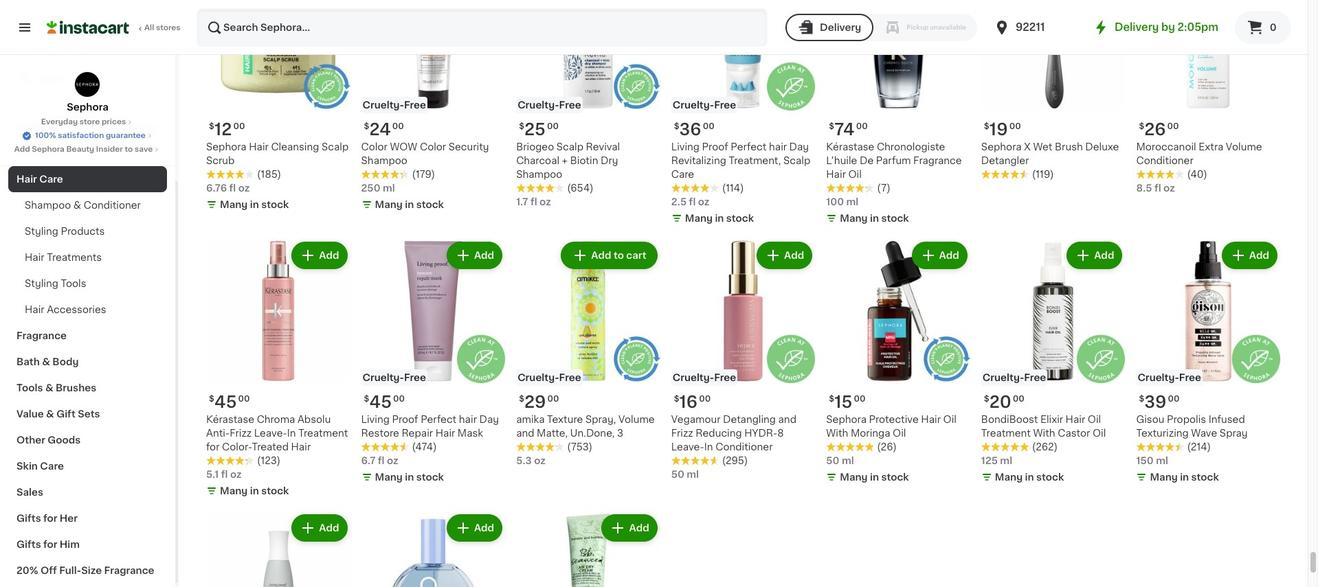 Task type: describe. For each thing, give the bounding box(es) containing it.
revitalizing
[[672, 156, 727, 166]]

many for 50 ml
[[840, 473, 868, 483]]

shampoo & conditioner
[[25, 201, 141, 210]]

cruelty- for 24
[[363, 101, 404, 110]]

cruelty- for 16
[[673, 373, 715, 383]]

product group containing 16
[[672, 240, 816, 482]]

00 for vegamour detangling and frizz reducing hydr-8 leave-in conditioner
[[699, 395, 711, 404]]

care inside living proof perfect hair day revitalizing treatment, scalp care
[[672, 170, 695, 180]]

for for her
[[43, 514, 57, 524]]

$ for amika texture spray, volume and matte, un.done, 3
[[519, 395, 525, 404]]

2.5 fl oz
[[672, 198, 710, 207]]

goods
[[48, 436, 81, 446]]

$ for moroccanoil extra volume conditioner
[[1140, 123, 1145, 131]]

$ 24 00
[[364, 122, 404, 138]]

cart
[[627, 251, 647, 261]]

92211 button
[[994, 8, 1077, 47]]

gifts for him
[[17, 540, 80, 550]]

$ 25 00
[[519, 122, 559, 138]]

fragrance link
[[8, 323, 167, 349]]

shampoo inside briogeo scalp revival charcoal + biotin dry shampoo
[[516, 170, 563, 180]]

many for 150 ml
[[1151, 473, 1178, 483]]

$ 29 00
[[519, 395, 559, 411]]

holiday
[[17, 122, 55, 132]]

in inside kérastase chroma absolu anti-frizz leave-in treatment for color-treated hair
[[287, 429, 296, 439]]

100%
[[35, 132, 56, 140]]

add sephora beauty insider to save link
[[14, 144, 161, 155]]

her
[[60, 514, 78, 524]]

vegamour
[[672, 415, 721, 425]]

wet
[[1034, 143, 1053, 152]]

25
[[525, 122, 546, 138]]

parfum
[[877, 156, 911, 166]]

$ for living proof perfect hair day revitalizing treatment, scalp care
[[674, 123, 680, 131]]

$ 26 00
[[1140, 122, 1180, 138]]

product group containing 20
[[982, 240, 1126, 488]]

color-
[[222, 443, 252, 452]]

day for 45
[[480, 415, 499, 425]]

elixir
[[1041, 415, 1064, 425]]

& for bath
[[42, 358, 50, 367]]

many in stock for 125 ml
[[996, 473, 1065, 483]]

oil down protective
[[893, 429, 907, 439]]

stock for (7)
[[882, 214, 909, 224]]

2 vertical spatial fragrance
[[104, 567, 154, 576]]

+
[[562, 156, 568, 166]]

vegamour detangling and frizz reducing hydr-8 leave-in conditioner
[[672, 415, 797, 452]]

$ for kérastase chronologiste l'huile de parfum fragrance hair oil
[[829, 123, 835, 131]]

(295)
[[722, 457, 748, 466]]

to inside add sephora beauty insider to save link
[[125, 146, 133, 153]]

party
[[57, 122, 84, 132]]

buy
[[39, 46, 58, 56]]

many for 125 ml
[[996, 473, 1023, 483]]

bath
[[17, 358, 40, 367]]

many for 6.76 fl oz
[[220, 200, 248, 210]]

5.1
[[206, 470, 219, 480]]

scalp inside briogeo scalp revival charcoal + biotin dry shampoo
[[557, 143, 584, 152]]

00 for amika texture spray, volume and matte, un.done, 3
[[548, 395, 559, 404]]

bath & body link
[[8, 349, 167, 375]]

stores
[[156, 24, 181, 32]]

leave- inside the vegamour detangling and frizz reducing hydr-8 leave-in conditioner
[[672, 443, 705, 452]]

buy it again link
[[8, 37, 167, 65]]

0
[[1270, 23, 1277, 32]]

conditioner inside the vegamour detangling and frizz reducing hydr-8 leave-in conditioner
[[716, 443, 773, 452]]

(474)
[[412, 443, 437, 452]]

makeup
[[17, 149, 56, 158]]

delivery for delivery by 2:05pm
[[1115, 22, 1160, 32]]

oil right the castor
[[1093, 429, 1107, 439]]

cruelty- for 25
[[518, 101, 559, 110]]

in inside the vegamour detangling and frizz reducing hydr-8 leave-in conditioner
[[705, 443, 713, 452]]

stock for (179)
[[416, 200, 444, 210]]

(26)
[[878, 443, 897, 452]]

conditioner inside 'link'
[[84, 201, 141, 210]]

1 horizontal spatial tools
[[61, 279, 86, 289]]

45 for living
[[370, 395, 392, 411]]

treatment inside kérastase chroma absolu anti-frizz leave-in treatment for color-treated hair
[[299, 429, 348, 439]]

instacart logo image
[[47, 19, 129, 36]]

with inside sephora protective hair oil with moringa oil
[[827, 429, 849, 439]]

45 for kérastase
[[214, 395, 237, 411]]

cruelty-free for 20
[[983, 373, 1047, 383]]

scalp inside "sephora hair cleansing scalp scrub"
[[322, 143, 349, 152]]

add button for vegamour detangling and frizz reducing hydr-8 leave-in conditioner
[[758, 244, 812, 268]]

stock for (474)
[[416, 473, 444, 483]]

lists
[[39, 74, 62, 83]]

skin care link
[[8, 454, 167, 480]]

50 for 16
[[672, 470, 685, 480]]

5.3
[[516, 457, 532, 466]]

deluxe
[[1086, 143, 1120, 152]]

sephora up store on the top left of page
[[67, 102, 108, 112]]

sephora link
[[67, 72, 108, 114]]

many in stock for 100 ml
[[840, 214, 909, 224]]

stock for (185)
[[261, 200, 289, 210]]

cleansing
[[271, 143, 319, 152]]

hair accessories link
[[8, 297, 167, 323]]

brush
[[1055, 143, 1084, 152]]

value & gift sets
[[17, 410, 100, 419]]

repair
[[402, 429, 433, 439]]

19
[[990, 122, 1008, 138]]

care for skin care
[[40, 462, 64, 472]]

gifts for gifts for her
[[17, 514, 41, 524]]

briogeo
[[516, 143, 554, 152]]

charcoal
[[516, 156, 560, 166]]

hair down makeup
[[17, 175, 37, 184]]

gift
[[56, 410, 76, 419]]

cruelty-free for 45
[[363, 373, 426, 383]]

cruelty- for 39
[[1138, 373, 1180, 383]]

$ for gisou propolis infused texturizing wave spray
[[1140, 395, 1145, 404]]

20% off full-size fragrance link
[[8, 558, 167, 584]]

20%
[[17, 567, 38, 576]]

hair treatments link
[[8, 245, 167, 271]]

in for 50 ml
[[870, 473, 879, 483]]

stock for (262)
[[1037, 473, 1065, 483]]

00 for living proof perfect hair day revitalizing treatment, scalp care
[[703, 123, 715, 131]]

oz for briogeo scalp revival charcoal + biotin dry shampoo
[[540, 198, 551, 207]]

$ 36 00
[[674, 122, 715, 138]]

add button for sephora protective hair oil with moringa oil
[[914, 244, 967, 268]]

fl for 6.7
[[378, 457, 385, 466]]

fl for 1.7
[[531, 198, 537, 207]]

it
[[60, 46, 67, 56]]

2:05pm
[[1178, 22, 1219, 32]]

00 for color wow color security shampoo
[[392, 123, 404, 131]]

treatment,
[[729, 156, 781, 166]]

hair inside kérastase chronologiste l'huile de parfum fragrance hair oil
[[827, 170, 846, 180]]

50 for 15
[[827, 457, 840, 466]]

texturizing
[[1137, 429, 1189, 439]]

hair inside living proof perfect hair day restore repair hair mask
[[436, 429, 455, 439]]

cruelty-free for 24
[[363, 101, 426, 110]]

treated
[[252, 443, 289, 452]]

restore
[[361, 429, 399, 439]]

guarantee
[[106, 132, 146, 140]]

00 for kérastase chronologiste l'huile de parfum fragrance hair oil
[[856, 123, 868, 131]]

living for 36
[[672, 143, 700, 152]]

free for 39
[[1180, 373, 1202, 383]]

shampoo inside shampoo & conditioner 'link'
[[25, 201, 71, 210]]

skin
[[17, 462, 38, 472]]

free for 29
[[559, 373, 581, 383]]

5.1 fl oz
[[206, 470, 242, 480]]

skin care
[[17, 462, 64, 472]]

1.7
[[516, 198, 528, 207]]

$ for kérastase chroma absolu anti-frizz leave-in treatment for color-treated hair
[[209, 395, 214, 404]]

& for value
[[46, 410, 54, 419]]

cruelty-free for 36
[[673, 101, 737, 110]]

50 ml for 16
[[672, 470, 699, 480]]

styling for styling tools
[[25, 279, 58, 289]]

1 vertical spatial beauty
[[66, 146, 94, 153]]

8.5
[[1137, 184, 1153, 194]]

care for hair care
[[39, 175, 63, 184]]

by
[[1162, 22, 1176, 32]]

125
[[982, 457, 998, 466]]

sephora for 15
[[827, 415, 867, 425]]

for for him
[[43, 540, 57, 550]]

free for 20
[[1025, 373, 1047, 383]]

kérastase chronologiste l'huile de parfum fragrance hair oil
[[827, 143, 962, 180]]

add button for gisou propolis infused texturizing wave spray
[[1224, 244, 1277, 268]]

sephora x wet brush deluxe detangler
[[982, 143, 1120, 166]]

and inside amika texture spray, volume and matte, un.done, 3
[[516, 429, 535, 439]]

l'huile
[[827, 156, 858, 166]]

full-
[[59, 567, 81, 576]]

living for 45
[[361, 415, 390, 425]]

products
[[61, 227, 105, 237]]

many in stock for 2.5 fl oz
[[685, 214, 754, 224]]

other
[[17, 436, 45, 446]]

ready
[[86, 122, 118, 132]]

many in stock for 250 ml
[[375, 200, 444, 210]]

off
[[41, 567, 57, 576]]

and inside the vegamour detangling and frizz reducing hydr-8 leave-in conditioner
[[779, 415, 797, 425]]

delivery for delivery
[[820, 23, 862, 32]]

15
[[835, 395, 853, 411]]

free for 45
[[404, 373, 426, 383]]

$ for sephora protective hair oil with moringa oil
[[829, 395, 835, 404]]



Task type: locate. For each thing, give the bounding box(es) containing it.
0 horizontal spatial frizz
[[230, 429, 252, 439]]

service type group
[[786, 14, 978, 41]]

cruelty-free
[[518, 101, 581, 110], [363, 101, 426, 110], [673, 101, 737, 110], [518, 373, 581, 383], [363, 373, 426, 383], [673, 373, 737, 383], [983, 373, 1047, 383], [1138, 373, 1202, 383]]

perfect inside living proof perfect hair day restore repair hair mask
[[421, 415, 457, 425]]

shampoo down hair care at the top left of page
[[25, 201, 71, 210]]

moringa
[[851, 429, 891, 439]]

styling
[[25, 227, 58, 237], [25, 279, 58, 289]]

1 vertical spatial living
[[361, 415, 390, 425]]

hair inside "sephora hair cleansing scalp scrub"
[[249, 143, 269, 152]]

250
[[361, 184, 381, 194]]

$ 39 00
[[1140, 395, 1180, 411]]

cruelty-free up $ 29 00
[[518, 373, 581, 383]]

hair down the l'huile
[[827, 170, 846, 180]]

$ inside $ 36 00
[[674, 123, 680, 131]]

0 horizontal spatial volume
[[619, 415, 655, 425]]

0 horizontal spatial 45
[[214, 395, 237, 411]]

many down 250 ml
[[375, 200, 403, 210]]

None search field
[[197, 8, 768, 47]]

cruelty- for 20
[[983, 373, 1025, 383]]

00 up repair on the bottom
[[393, 395, 405, 404]]

1 vertical spatial to
[[614, 251, 624, 261]]

1 horizontal spatial 50
[[827, 457, 840, 466]]

texture
[[547, 415, 583, 425]]

hair treatments
[[25, 253, 102, 263]]

proof up revitalizing
[[702, 143, 729, 152]]

proof up repair on the bottom
[[392, 415, 418, 425]]

1 horizontal spatial day
[[790, 143, 809, 152]]

delivery inside delivery by 2:05pm link
[[1115, 22, 1160, 32]]

free for 36
[[714, 101, 737, 110]]

free up $ 36 00
[[714, 101, 737, 110]]

wave
[[1192, 429, 1218, 439]]

in down (185)
[[250, 200, 259, 210]]

in down (179)
[[405, 200, 414, 210]]

00 for bondiboost elixir hair oil treatment with castor oil
[[1013, 395, 1025, 404]]

protective
[[869, 415, 919, 425]]

00 inside $ 25 00
[[547, 123, 559, 131]]

free for 25
[[559, 101, 581, 110]]

0 vertical spatial gifts
[[17, 514, 41, 524]]

many down 150 ml
[[1151, 473, 1178, 483]]

care right skin
[[40, 462, 64, 472]]

tools up value
[[17, 384, 43, 393]]

castor
[[1058, 429, 1091, 439]]

0 horizontal spatial scalp
[[322, 143, 349, 152]]

1 horizontal spatial conditioner
[[716, 443, 773, 452]]

gifts down sales
[[17, 514, 41, 524]]

cruelty-free up the restore
[[363, 373, 426, 383]]

many in stock down (214)
[[1151, 473, 1220, 483]]

for left him
[[43, 540, 57, 550]]

$ inside $ 29 00
[[519, 395, 525, 404]]

many in stock for 150 ml
[[1151, 473, 1220, 483]]

2 $ 45 00 from the left
[[364, 395, 405, 411]]

1 horizontal spatial living
[[672, 143, 700, 152]]

(753)
[[567, 443, 593, 452]]

cruelty- up $ 20 00
[[983, 373, 1025, 383]]

0 horizontal spatial kérastase
[[206, 415, 254, 425]]

0 vertical spatial styling
[[25, 227, 58, 237]]

1 horizontal spatial in
[[705, 443, 713, 452]]

volume inside moroccanoil extra volume conditioner
[[1227, 143, 1263, 152]]

sets
[[78, 410, 100, 419]]

1 vertical spatial conditioner
[[84, 201, 141, 210]]

many for 6.7 fl oz
[[375, 473, 403, 483]]

cruelty- for 45
[[363, 373, 404, 383]]

1 vertical spatial in
[[705, 443, 713, 452]]

1 $ 45 00 from the left
[[209, 395, 250, 411]]

holiday party ready beauty
[[17, 122, 156, 132]]

cruelty-free for 29
[[518, 373, 581, 383]]

00 for living proof perfect hair day restore repair hair mask
[[393, 395, 405, 404]]

add button for kérastase chroma absolu anti-frizz leave-in treatment for color-treated hair
[[293, 244, 346, 268]]

bondiboost
[[982, 415, 1039, 425]]

beauty down satisfaction
[[66, 146, 94, 153]]

1 horizontal spatial 45
[[370, 395, 392, 411]]

6.7
[[361, 457, 376, 466]]

amika
[[516, 415, 545, 425]]

0 horizontal spatial and
[[516, 429, 535, 439]]

0 horizontal spatial with
[[827, 429, 849, 439]]

stock down (114)
[[727, 214, 754, 224]]

stock down "(26)" on the right bottom
[[882, 473, 909, 483]]

oz right '5.1'
[[230, 470, 242, 480]]

0 horizontal spatial delivery
[[820, 23, 862, 32]]

in for 100 ml
[[870, 214, 879, 224]]

in for 6.7 fl oz
[[405, 473, 414, 483]]

00 inside $ 74 00
[[856, 123, 868, 131]]

$ 45 00 for kérastase
[[209, 395, 250, 411]]

1 horizontal spatial perfect
[[731, 143, 767, 152]]

1 horizontal spatial shampoo
[[361, 156, 408, 166]]

oil down de
[[849, 170, 862, 180]]

150 ml
[[1137, 457, 1169, 466]]

body
[[52, 358, 79, 367]]

50 ml down reducing
[[672, 470, 699, 480]]

2 vertical spatial for
[[43, 540, 57, 550]]

kérastase inside kérastase chroma absolu anti-frizz leave-in treatment for color-treated hair
[[206, 415, 254, 425]]

hair inside living proof perfect hair day restore repair hair mask
[[459, 415, 477, 425]]

1 45 from the left
[[214, 395, 237, 411]]

$ 15 00
[[829, 395, 866, 411]]

$ inside $ 20 00
[[985, 395, 990, 404]]

frizz inside kérastase chroma absolu anti-frizz leave-in treatment for color-treated hair
[[230, 429, 252, 439]]

hair for 45
[[459, 415, 477, 425]]

in down (214)
[[1181, 473, 1190, 483]]

gifts for her
[[17, 514, 78, 524]]

50 ml for 15
[[827, 457, 854, 466]]

many in stock down 6.76 fl oz
[[220, 200, 289, 210]]

1 vertical spatial perfect
[[421, 415, 457, 425]]

many down 6.7 fl oz
[[375, 473, 403, 483]]

value
[[17, 410, 44, 419]]

1 horizontal spatial with
[[1034, 429, 1056, 439]]

many in stock for 6.7 fl oz
[[375, 473, 444, 483]]

kérastase for 74
[[827, 143, 875, 152]]

29
[[525, 395, 546, 411]]

24
[[370, 122, 391, 138]]

fl right the 2.5
[[689, 198, 696, 207]]

0 horizontal spatial in
[[287, 429, 296, 439]]

sephora down $ 15 00
[[827, 415, 867, 425]]

00 right 25
[[547, 123, 559, 131]]

fragrance down chronologiste
[[914, 156, 962, 166]]

product group containing 39
[[1137, 240, 1281, 488]]

in for 6.76 fl oz
[[250, 200, 259, 210]]

beauty
[[121, 122, 156, 132], [66, 146, 94, 153]]

frizz down vegamour
[[672, 429, 694, 439]]

free
[[559, 101, 581, 110], [404, 101, 426, 110], [714, 101, 737, 110], [559, 373, 581, 383], [404, 373, 426, 383], [714, 373, 737, 383], [1025, 373, 1047, 383], [1180, 373, 1202, 383]]

day inside living proof perfect hair day revitalizing treatment, scalp care
[[790, 143, 809, 152]]

in for 2.5 fl oz
[[715, 214, 724, 224]]

$ for color wow color security shampoo
[[364, 123, 370, 131]]

0 vertical spatial tools
[[61, 279, 86, 289]]

fl for 6.76
[[229, 184, 236, 194]]

0 horizontal spatial conditioner
[[84, 201, 141, 210]]

volume up the 3
[[619, 415, 655, 425]]

to inside add to cart button
[[614, 251, 624, 261]]

0 horizontal spatial tools
[[17, 384, 43, 393]]

00 right 74
[[856, 123, 868, 131]]

and
[[779, 415, 797, 425], [516, 429, 535, 439]]

& for tools
[[45, 384, 53, 393]]

sephora inside sephora x wet brush deluxe detangler
[[982, 143, 1022, 152]]

cruelty- up the restore
[[363, 373, 404, 383]]

insider
[[96, 146, 123, 153]]

0 horizontal spatial perfect
[[421, 415, 457, 425]]

fl for 5.1
[[221, 470, 228, 480]]

$ inside $ 39 00
[[1140, 395, 1145, 404]]

many down 2.5 fl oz
[[685, 214, 713, 224]]

many for 100 ml
[[840, 214, 868, 224]]

tools & brushes
[[17, 384, 96, 393]]

0 horizontal spatial leave-
[[254, 429, 287, 439]]

day
[[790, 143, 809, 152], [480, 415, 499, 425]]

$ inside $ 12 00
[[209, 123, 214, 131]]

delivery by 2:05pm
[[1115, 22, 1219, 32]]

0 horizontal spatial fragrance
[[17, 331, 67, 341]]

2 with from the left
[[1034, 429, 1056, 439]]

perfect for 45
[[421, 415, 457, 425]]

anti-
[[206, 429, 230, 439]]

16
[[680, 395, 698, 411]]

(7)
[[878, 184, 891, 194]]

ml down moringa
[[842, 457, 854, 466]]

$ for sephora x wet brush deluxe detangler
[[985, 123, 990, 131]]

oz for sephora hair cleansing scalp scrub
[[238, 184, 250, 194]]

1 vertical spatial leave-
[[672, 443, 705, 452]]

2 horizontal spatial scalp
[[784, 156, 811, 166]]

0 vertical spatial 50 ml
[[827, 457, 854, 466]]

volume inside amika texture spray, volume and matte, un.done, 3
[[619, 415, 655, 425]]

oil up the castor
[[1088, 415, 1102, 425]]

00 right 24
[[392, 123, 404, 131]]

sephora for 19
[[982, 143, 1022, 152]]

2 horizontal spatial shampoo
[[516, 170, 563, 180]]

3
[[618, 429, 624, 439]]

$ 45 00
[[209, 395, 250, 411], [364, 395, 405, 411]]

Search field
[[198, 10, 767, 45]]

00 for sephora hair cleansing scalp scrub
[[233, 123, 245, 131]]

2 vertical spatial conditioner
[[716, 443, 773, 452]]

detangler
[[982, 156, 1030, 166]]

oil right protective
[[944, 415, 957, 425]]

ml for 15
[[842, 457, 854, 466]]

in down the chroma
[[287, 429, 296, 439]]

1 vertical spatial fragrance
[[17, 331, 67, 341]]

0 vertical spatial beauty
[[121, 122, 156, 132]]

accessories
[[47, 305, 106, 315]]

(654)
[[567, 184, 594, 194]]

oz right 6.7
[[387, 457, 399, 466]]

00 inside $ 20 00
[[1013, 395, 1025, 404]]

$ 12 00
[[209, 122, 245, 138]]

0 horizontal spatial living
[[361, 415, 390, 425]]

00 right 15
[[854, 395, 866, 404]]

0 vertical spatial volume
[[1227, 143, 1263, 152]]

fl right '5.1'
[[221, 470, 228, 480]]

1 vertical spatial proof
[[392, 415, 418, 425]]

oz for living proof perfect hair day revitalizing treatment, scalp care
[[698, 198, 710, 207]]

50 ml down moringa
[[827, 457, 854, 466]]

everyday store prices
[[41, 118, 126, 126]]

& down bath & body
[[45, 384, 53, 393]]

$ inside $ 24 00
[[364, 123, 370, 131]]

day inside living proof perfect hair day restore repair hair mask
[[480, 415, 499, 425]]

frizz up color-
[[230, 429, 252, 439]]

0 vertical spatial day
[[790, 143, 809, 152]]

(40)
[[1188, 170, 1208, 180]]

kérastase for 45
[[206, 415, 254, 425]]

stock for (26)
[[882, 473, 909, 483]]

hair for 36
[[769, 143, 787, 152]]

security
[[449, 143, 489, 152]]

cruelty-free for 25
[[518, 101, 581, 110]]

hair down styling tools on the left top of page
[[25, 305, 44, 315]]

in down reducing
[[705, 443, 713, 452]]

for inside kérastase chroma absolu anti-frizz leave-in treatment for color-treated hair
[[206, 443, 220, 452]]

0 horizontal spatial hair
[[459, 415, 477, 425]]

sephora down 100%
[[32, 146, 65, 153]]

5.3 oz
[[516, 457, 546, 466]]

1 horizontal spatial frizz
[[672, 429, 694, 439]]

gifts for gifts for him
[[17, 540, 41, 550]]

perfect inside living proof perfect hair day revitalizing treatment, scalp care
[[731, 143, 767, 152]]

many in stock down "(26)" on the right bottom
[[840, 473, 909, 483]]

1 horizontal spatial to
[[614, 251, 624, 261]]

0 horizontal spatial 50
[[672, 470, 685, 480]]

6.7 fl oz
[[361, 457, 399, 466]]

00 for sephora protective hair oil with moringa oil
[[854, 395, 866, 404]]

0 vertical spatial for
[[206, 443, 220, 452]]

gifts up 20%
[[17, 540, 41, 550]]

2.5
[[672, 198, 687, 207]]

1 gifts from the top
[[17, 514, 41, 524]]

revival
[[586, 143, 620, 152]]

stock for (123)
[[261, 487, 289, 496]]

00 for kérastase chroma absolu anti-frizz leave-in treatment for color-treated hair
[[238, 395, 250, 404]]

0 horizontal spatial beauty
[[66, 146, 94, 153]]

1 vertical spatial shampoo
[[516, 170, 563, 180]]

$ inside $ 26 00
[[1140, 123, 1145, 131]]

ml for 74
[[847, 198, 859, 207]]

gisou
[[1137, 415, 1165, 425]]

1 horizontal spatial $ 45 00
[[364, 395, 405, 411]]

hair up styling tools on the left top of page
[[25, 253, 44, 263]]

& inside 'link'
[[73, 201, 81, 210]]

kérastase inside kérastase chronologiste l'huile de parfum fragrance hair oil
[[827, 143, 875, 152]]

0 vertical spatial proof
[[702, 143, 729, 152]]

cruelty-free for 16
[[673, 373, 737, 383]]

1 vertical spatial hair
[[459, 415, 477, 425]]

00 up kérastase chroma absolu anti-frizz leave-in treatment for color-treated hair
[[238, 395, 250, 404]]

1 horizontal spatial beauty
[[121, 122, 156, 132]]

styling products
[[25, 227, 105, 237]]

in down (262)
[[1026, 473, 1035, 483]]

many for 250 ml
[[375, 200, 403, 210]]

2 frizz from the left
[[672, 429, 694, 439]]

1 vertical spatial day
[[480, 415, 499, 425]]

cruelty-free up $ 24 00
[[363, 101, 426, 110]]

hair accessories
[[25, 305, 106, 315]]

stock for (114)
[[727, 214, 754, 224]]

styling for styling products
[[25, 227, 58, 237]]

0 horizontal spatial treatment
[[299, 429, 348, 439]]

92211
[[1016, 22, 1045, 32]]

buy it again
[[39, 46, 97, 56]]

matte,
[[537, 429, 568, 439]]

oz right 5.3
[[534, 457, 546, 466]]

00 inside $ 12 00
[[233, 123, 245, 131]]

product group containing 29
[[516, 240, 661, 468]]

color down 24
[[361, 143, 388, 152]]

beauty up save
[[121, 122, 156, 132]]

ml right the 125
[[1001, 457, 1013, 466]]

00 inside $ 29 00
[[548, 395, 559, 404]]

2 color from the left
[[420, 143, 446, 152]]

0 vertical spatial hair
[[769, 143, 787, 152]]

fl right 8.5
[[1155, 184, 1162, 194]]

in for 250 ml
[[405, 200, 414, 210]]

ml down reducing
[[687, 470, 699, 480]]

1 treatment from the left
[[299, 429, 348, 439]]

1 with from the left
[[827, 429, 849, 439]]

proof for 36
[[702, 143, 729, 152]]

cruelty-free up $ 25 00
[[518, 101, 581, 110]]

perfect up repair on the bottom
[[421, 415, 457, 425]]

in down (474)
[[405, 473, 414, 483]]

1 horizontal spatial scalp
[[557, 143, 584, 152]]

to down 'guarantee'
[[125, 146, 133, 153]]

12
[[214, 122, 232, 138]]

00 inside $ 39 00
[[1169, 395, 1180, 404]]

2 45 from the left
[[370, 395, 392, 411]]

store
[[80, 118, 100, 126]]

sephora inside sephora protective hair oil with moringa oil
[[827, 415, 867, 425]]

leave- inside kérastase chroma absolu anti-frizz leave-in treatment for color-treated hair
[[254, 429, 287, 439]]

0 vertical spatial 50
[[827, 457, 840, 466]]

0 horizontal spatial proof
[[392, 415, 418, 425]]

1 color from the left
[[361, 143, 388, 152]]

cruelty- up $ 24 00
[[363, 101, 404, 110]]

with up (262)
[[1034, 429, 1056, 439]]

& for shampoo
[[73, 201, 81, 210]]

0 vertical spatial in
[[287, 429, 296, 439]]

other goods
[[17, 436, 81, 446]]

with inside bondiboost elixir hair oil treatment with castor oil
[[1034, 429, 1056, 439]]

0 horizontal spatial to
[[125, 146, 133, 153]]

0 vertical spatial to
[[125, 146, 133, 153]]

everyday
[[41, 118, 78, 126]]

prices
[[102, 118, 126, 126]]

1 vertical spatial and
[[516, 429, 535, 439]]

1 frizz from the left
[[230, 429, 252, 439]]

fragrance inside kérastase chronologiste l'huile de parfum fragrance hair oil
[[914, 156, 962, 166]]

size
[[81, 567, 102, 576]]

spray
[[1220, 429, 1248, 439]]

$ inside $ 15 00
[[829, 395, 835, 404]]

20
[[990, 395, 1012, 411]]

1 horizontal spatial and
[[779, 415, 797, 425]]

oil inside kérastase chronologiste l'huile de parfum fragrance hair oil
[[849, 170, 862, 180]]

oz right 6.76
[[238, 184, 250, 194]]

oz
[[238, 184, 250, 194], [1164, 184, 1176, 194], [540, 198, 551, 207], [698, 198, 710, 207], [534, 457, 546, 466], [387, 457, 399, 466], [230, 470, 242, 480]]

1 horizontal spatial delivery
[[1115, 22, 1160, 32]]

$ for briogeo scalp revival charcoal + biotin dry shampoo
[[519, 123, 525, 131]]

moroccanoil
[[1137, 143, 1197, 152]]

in for 5.1 fl oz
[[250, 487, 259, 496]]

many in stock for 5.1 fl oz
[[220, 487, 289, 496]]

oz right the 2.5
[[698, 198, 710, 207]]

2 vertical spatial shampoo
[[25, 201, 71, 210]]

perfect
[[731, 143, 767, 152], [421, 415, 457, 425]]

1 horizontal spatial leave-
[[672, 443, 705, 452]]

kérastase up the l'huile
[[827, 143, 875, 152]]

0 horizontal spatial color
[[361, 143, 388, 152]]

briogeo scalp revival charcoal + biotin dry shampoo
[[516, 143, 620, 180]]

hair
[[769, 143, 787, 152], [459, 415, 477, 425]]

many in stock for 6.76 fl oz
[[220, 200, 289, 210]]

proof inside living proof perfect hair day restore repair hair mask
[[392, 415, 418, 425]]

$ for sephora hair cleansing scalp scrub
[[209, 123, 214, 131]]

fl for 8.5
[[1155, 184, 1162, 194]]

1 styling from the top
[[25, 227, 58, 237]]

hair inside sephora protective hair oil with moringa oil
[[922, 415, 941, 425]]

0 vertical spatial living
[[672, 143, 700, 152]]

proof inside living proof perfect hair day revitalizing treatment, scalp care
[[702, 143, 729, 152]]

& right bath
[[42, 358, 50, 367]]

ml for 24
[[383, 184, 395, 194]]

$ 45 00 up the restore
[[364, 395, 405, 411]]

and down amika
[[516, 429, 535, 439]]

scalp up +
[[557, 143, 584, 152]]

styling down hair treatments
[[25, 279, 58, 289]]

many in stock for 50 ml
[[840, 473, 909, 483]]

$ inside $ 19 00
[[985, 123, 990, 131]]

frizz inside the vegamour detangling and frizz reducing hydr-8 leave-in conditioner
[[672, 429, 694, 439]]

0 vertical spatial shampoo
[[361, 156, 408, 166]]

0 vertical spatial fragrance
[[914, 156, 962, 166]]

shampoo inside color wow color security shampoo
[[361, 156, 408, 166]]

00 inside $ 19 00
[[1010, 123, 1022, 131]]

0 horizontal spatial 50 ml
[[672, 470, 699, 480]]

shampoo down wow
[[361, 156, 408, 166]]

treatment inside bondiboost elixir hair oil treatment with castor oil
[[982, 429, 1031, 439]]

1 horizontal spatial volume
[[1227, 143, 1263, 152]]

stock down (474)
[[416, 473, 444, 483]]

1 vertical spatial 50
[[672, 470, 685, 480]]

perfect for 36
[[731, 143, 767, 152]]

free up wow
[[404, 101, 426, 110]]

care down makeup
[[39, 175, 63, 184]]

many down 5.1 fl oz
[[220, 487, 248, 496]]

delivery by 2:05pm link
[[1093, 19, 1219, 36]]

color up (179)
[[420, 143, 446, 152]]

ml for 16
[[687, 470, 699, 480]]

in down (7)
[[870, 214, 879, 224]]

stock down (262)
[[1037, 473, 1065, 483]]

cruelty- for 29
[[518, 373, 559, 383]]

hair care link
[[8, 166, 167, 193]]

sephora logo image
[[75, 72, 101, 98]]

0 vertical spatial perfect
[[731, 143, 767, 152]]

00 inside $ 26 00
[[1168, 123, 1180, 131]]

cruelty-free up $ 16 00
[[673, 373, 737, 383]]

00 for briogeo scalp revival charcoal + biotin dry shampoo
[[547, 123, 559, 131]]

0 vertical spatial leave-
[[254, 429, 287, 439]]

many in stock down (179)
[[375, 200, 444, 210]]

$ for vegamour detangling and frizz reducing hydr-8 leave-in conditioner
[[674, 395, 680, 404]]

1 horizontal spatial proof
[[702, 143, 729, 152]]

oz for moroccanoil extra volume conditioner
[[1164, 184, 1176, 194]]

conditioner inside moroccanoil extra volume conditioner
[[1137, 156, 1194, 166]]

hair inside kérastase chroma absolu anti-frizz leave-in treatment for color-treated hair
[[291, 443, 311, 452]]

00 inside $ 24 00
[[392, 123, 404, 131]]

0 vertical spatial kérastase
[[827, 143, 875, 152]]

many down 125 ml
[[996, 473, 1023, 483]]

hair right protective
[[922, 415, 941, 425]]

00 inside $ 36 00
[[703, 123, 715, 131]]

$ inside $ 74 00
[[829, 123, 835, 131]]

sephora inside "sephora hair cleansing scalp scrub"
[[206, 143, 247, 152]]

1 vertical spatial tools
[[17, 384, 43, 393]]

in for 150 ml
[[1181, 473, 1190, 483]]

1 vertical spatial volume
[[619, 415, 655, 425]]

perfect up treatment,
[[731, 143, 767, 152]]

00 right 20
[[1013, 395, 1025, 404]]

1 horizontal spatial hair
[[769, 143, 787, 152]]

2 horizontal spatial fragrance
[[914, 156, 962, 166]]

00 for gisou propolis infused texturizing wave spray
[[1169, 395, 1180, 404]]

scalp right cleansing
[[322, 143, 349, 152]]

living inside living proof perfect hair day revitalizing treatment, scalp care
[[672, 143, 700, 152]]

living proof perfect hair day revitalizing treatment, scalp care
[[672, 143, 811, 180]]

hair inside living proof perfect hair day revitalizing treatment, scalp care
[[769, 143, 787, 152]]

1 vertical spatial 50 ml
[[672, 470, 699, 480]]

1 vertical spatial styling
[[25, 279, 58, 289]]

1 horizontal spatial treatment
[[982, 429, 1031, 439]]

in for 125 ml
[[1026, 473, 1035, 483]]

$ inside $ 25 00
[[519, 123, 525, 131]]

1 vertical spatial gifts
[[17, 540, 41, 550]]

0 vertical spatial conditioner
[[1137, 156, 1194, 166]]

add
[[14, 146, 30, 153], [319, 251, 339, 261], [474, 251, 494, 261], [592, 251, 612, 261], [785, 251, 805, 261], [940, 251, 960, 261], [1095, 251, 1115, 261], [1250, 251, 1270, 261], [319, 524, 339, 534], [474, 524, 494, 534], [629, 524, 650, 534]]

tools
[[61, 279, 86, 289], [17, 384, 43, 393]]

many in stock down (123)
[[220, 487, 289, 496]]

hair inside bondiboost elixir hair oil treatment with castor oil
[[1066, 415, 1086, 425]]

styling tools link
[[8, 271, 167, 297]]

many for 5.1 fl oz
[[220, 487, 248, 496]]

1 vertical spatial kérastase
[[206, 415, 254, 425]]

cruelty-free up $ 39 00
[[1138, 373, 1202, 383]]

conditioner down hair care link at the left top
[[84, 201, 141, 210]]

00 right 39
[[1169, 395, 1180, 404]]

amika texture spray, volume and matte, un.done, 3
[[516, 415, 655, 439]]

$ 45 00 for living
[[364, 395, 405, 411]]

00 inside $ 15 00
[[854, 395, 866, 404]]

add button for living proof perfect hair day restore repair hair mask
[[448, 244, 501, 268]]

stock down (123)
[[261, 487, 289, 496]]

00 for sephora x wet brush deluxe detangler
[[1010, 123, 1022, 131]]

add button for bondiboost elixir hair oil treatment with castor oil
[[1069, 244, 1122, 268]]

2 styling from the top
[[25, 279, 58, 289]]

fragrance right size
[[104, 567, 154, 576]]

1 vertical spatial for
[[43, 514, 57, 524]]

00 inside $ 16 00
[[699, 395, 711, 404]]

$ 74 00
[[829, 122, 868, 138]]

1 horizontal spatial color
[[420, 143, 446, 152]]

gisou propolis infused texturizing wave spray
[[1137, 415, 1248, 439]]

many
[[220, 200, 248, 210], [375, 200, 403, 210], [840, 214, 868, 224], [685, 214, 713, 224], [840, 473, 868, 483], [375, 473, 403, 483], [996, 473, 1023, 483], [1151, 473, 1178, 483], [220, 487, 248, 496]]

(185)
[[257, 170, 281, 180]]

hydr-
[[745, 429, 778, 439]]

product group containing 15
[[827, 240, 971, 488]]

100
[[827, 198, 844, 207]]

frizz
[[230, 429, 252, 439], [672, 429, 694, 439]]

2 gifts from the top
[[17, 540, 41, 550]]

1 horizontal spatial 50 ml
[[827, 457, 854, 466]]

0 vertical spatial and
[[779, 415, 797, 425]]

living inside living proof perfect hair day restore repair hair mask
[[361, 415, 390, 425]]

2 horizontal spatial conditioner
[[1137, 156, 1194, 166]]

1 horizontal spatial fragrance
[[104, 567, 154, 576]]

00 right 29
[[548, 395, 559, 404]]

$ inside $ 16 00
[[674, 395, 680, 404]]

2 treatment from the left
[[982, 429, 1031, 439]]

product group
[[206, 240, 350, 501], [361, 240, 505, 488], [516, 240, 661, 468], [672, 240, 816, 482], [827, 240, 971, 488], [982, 240, 1126, 488], [1137, 240, 1281, 488], [206, 512, 350, 588], [361, 512, 505, 588], [516, 512, 661, 588]]

holiday party ready beauty link
[[8, 114, 167, 140]]

scrub
[[206, 156, 235, 166]]

sephora up 'scrub'
[[206, 143, 247, 152]]

sephora for 12
[[206, 143, 247, 152]]

scalp inside living proof perfect hair day revitalizing treatment, scalp care
[[784, 156, 811, 166]]

1 horizontal spatial kérastase
[[827, 143, 875, 152]]

0 horizontal spatial day
[[480, 415, 499, 425]]

$ for living proof perfect hair day restore repair hair mask
[[364, 395, 370, 404]]

delivery inside delivery 'button'
[[820, 23, 862, 32]]

proof for 45
[[392, 415, 418, 425]]

6.76 fl oz
[[206, 184, 250, 194]]



Task type: vqa. For each thing, say whether or not it's contained in the screenshot.
How in the DROPDOWN BUTTON
no



